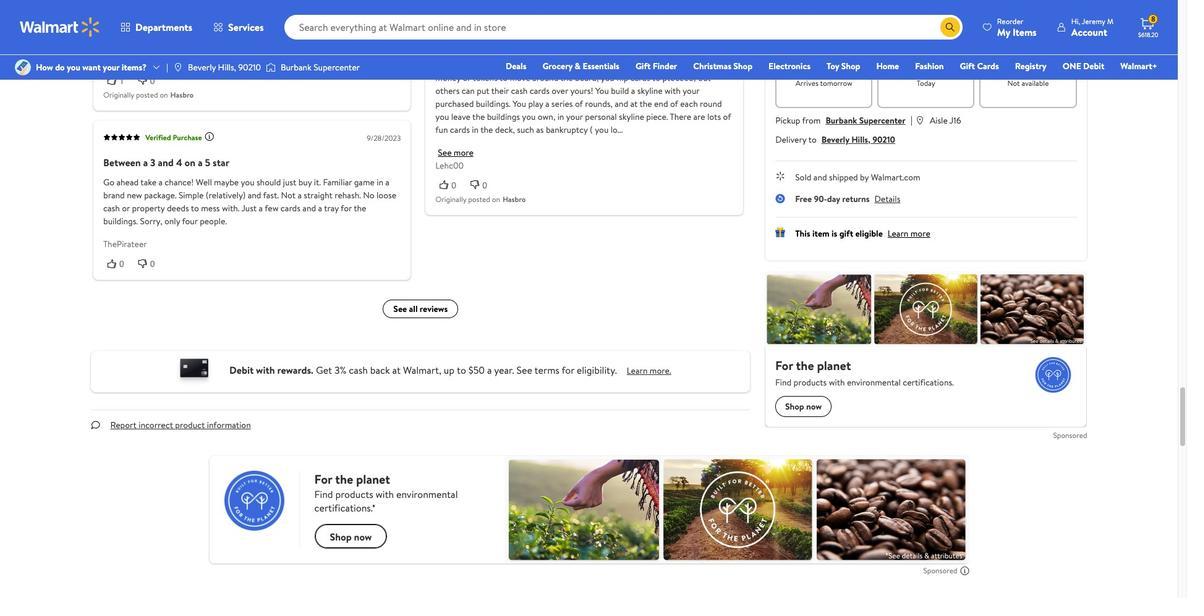 Task type: vqa. For each thing, say whether or not it's contained in the screenshot.
use
yes



Task type: describe. For each thing, give the bounding box(es) containing it.
chance!
[[164, 177, 194, 189]]

1 vertical spatial move
[[510, 72, 530, 84]]

0 horizontal spatial with
[[256, 364, 275, 378]]

along
[[581, 59, 601, 71]]

however
[[520, 46, 552, 58]]

see all reviews
[[393, 304, 448, 316]]

item?
[[886, 17, 914, 33]]

services
[[228, 20, 264, 34]]

shipped
[[830, 171, 859, 184]]

this item is gift eligible learn more
[[796, 227, 931, 240]]

a right build
[[631, 85, 635, 97]]

fashion
[[916, 60, 944, 72]]

Walmart Site-Wide search field
[[284, 15, 963, 40]]

your up 1 button
[[103, 61, 120, 74]]

1 vertical spatial hills,
[[852, 133, 871, 146]]

leave
[[451, 111, 470, 123]]

and down straight
[[302, 203, 316, 215]]

loose
[[376, 190, 396, 202]]

1 horizontal spatial sponsored
[[1054, 431, 1088, 441]]

chance
[[519, 20, 548, 32]]

and down build
[[615, 98, 628, 110]]

a left 3
[[143, 156, 148, 170]]

to down (there
[[652, 72, 661, 84]]

in left deck,
[[472, 124, 479, 136]]

can
[[462, 85, 475, 97]]

1 horizontal spatial you
[[595, 85, 609, 97]]

hasbro for lehc00
[[503, 195, 526, 205]]

cards up play
[[530, 85, 550, 97]]

a left few
[[259, 203, 263, 215]]

1 vertical spatial at
[[393, 364, 401, 378]]

over
[[552, 85, 568, 97]]

a down the buy
[[298, 190, 302, 202]]

you up around
[[542, 59, 556, 71]]

1 vertical spatial buildings
[[487, 111, 520, 123]]

play,
[[501, 46, 518, 58]]

go ahead take a chance!  well maybe you should just buy it.  familiar game in a brand new package.  simple (relatively) and fast.  not a straight rehash.  no loose cash or property deeds to mess with.  just a few cards and a tray for the buildings.  sorry, only four people.
[[103, 177, 396, 228]]

hated
[[660, 33, 681, 45]]

in down series
[[558, 111, 564, 123]]

2 horizontal spatial is
[[832, 227, 838, 240]]

1 love from the left
[[449, 33, 465, 45]]

departments button
[[110, 12, 203, 42]]

buildings. inside go ahead take a chance!  well maybe you should just buy it.  familiar game in a brand new package.  simple (relatively) and fast.  not a straight rehash.  no loose cash or property deeds to mess with.  just a few cards and a tray for the buildings.  sorry, only four people.
[[103, 216, 138, 228]]

5
[[205, 156, 210, 170]]

originally for lehc00
[[435, 195, 466, 205]]

cash inside go ahead take a chance!  well maybe you should just buy it.  familiar game in a brand new package.  simple (relatively) and fast.  not a straight rehash.  no loose cash or property deeds to mess with.  just a few cards and a tray for the buildings.  sorry, only four people.
[[103, 203, 120, 215]]

sample
[[435, 20, 462, 32]]

$618.20
[[1139, 30, 1159, 39]]

to right up
[[457, 364, 466, 378]]

collected
[[497, 7, 532, 19]]

a right play
[[545, 98, 549, 110]]

1 horizontal spatial move
[[558, 59, 579, 71]]

how for how do you want your item?
[[776, 17, 798, 33]]

took
[[443, 46, 460, 58]]

returns
[[843, 193, 870, 205]]

purchased
[[435, 98, 474, 110]]

to up their
[[500, 72, 508, 84]]

1 horizontal spatial |
[[911, 113, 913, 127]]

of right lots
[[723, 111, 731, 123]]

burbank inside pickup from burbank supercenter |
[[826, 114, 858, 127]]

one debit card image
[[170, 356, 220, 388]]

 image for burbank supercenter
[[266, 61, 276, 74]]

brand
[[103, 190, 125, 202]]

pickup for pickup today
[[914, 67, 939, 79]]

3
[[150, 156, 155, 170]]

beverly hills, 90210
[[188, 61, 261, 74]]

aisle j16
[[930, 114, 962, 127]]

0 vertical spatial i
[[624, 7, 626, 19]]

departments
[[135, 20, 192, 34]]

honest
[[668, 20, 694, 32]]

services button
[[203, 12, 274, 42]]

1 button
[[103, 75, 134, 88]]

verified
[[145, 132, 171, 143]]

delivery to beverly hills, 90210
[[776, 133, 896, 146]]

gift cards link
[[955, 59, 1005, 73]]

to inside go ahead take a chance!  well maybe you should just buy it.  familiar game in a brand new package.  simple (relatively) and fast.  not a straight rehash.  no loose cash or property deeds to mess with.  just a few cards and a tray for the buildings.  sorry, only four people.
[[191, 203, 199, 215]]

a right $50
[[487, 364, 492, 378]]

sorry,
[[140, 216, 162, 228]]

originally posted on hasbro for aniceto
[[103, 90, 193, 101]]

essentials
[[583, 60, 620, 72]]

your left item?
[[862, 17, 884, 33]]

cards inside go ahead take a chance!  well maybe you should just buy it.  familiar game in a brand new package.  simple (relatively) and fast.  not a straight rehash.  no loose cash or property deeds to mess with.  just a few cards and a tray for the buildings.  sorry, only four people.
[[280, 203, 300, 215]]

deeds
[[167, 203, 189, 215]]

eligible
[[856, 227, 883, 240]]

my inside reorder my items
[[998, 25, 1011, 39]]

part
[[544, 7, 559, 19]]

details button
[[875, 193, 901, 205]]

thepirateer
[[103, 238, 147, 251]]

cards down board
[[631, 72, 650, 84]]

walmart image
[[20, 17, 100, 37]]

cards down leave
[[450, 124, 470, 136]]

of down yours!
[[575, 98, 583, 110]]

game inside [this review was collected as part of a promotion.] i received a complimentary sample of a monopoly chance board gsne in exchange for my honest review. we love this game! my kids and i love regular monopoly, but hated the fact that it took so long to play, however this game is great. you use strategy to purchase buildings using cash cards as you move along the board (there is no paper money or tokens to move around the board, you flip cards to ptoceed) but others can put their cash cards over yours! you build a skyline with your purchased buildings. you play a series of rounds, and at the end of each round you leave the buildings you own, in your personal  skyline piece. there are lots of fun cards in the deck, such as bankruptcy ( you lo...
[[569, 46, 590, 58]]

1 horizontal spatial is
[[667, 59, 672, 71]]

item
[[813, 227, 830, 240]]

cards down play,
[[511, 59, 531, 71]]

how for how do you want your items?
[[36, 61, 53, 74]]

cash right their
[[511, 85, 528, 97]]

the left deck,
[[481, 124, 493, 136]]

you up 'intent image for shipping'
[[816, 17, 833, 33]]

you up such
[[522, 111, 536, 123]]

0 horizontal spatial beverly
[[188, 61, 216, 74]]

ad disclaimer and feedback image
[[961, 567, 970, 577]]

posted for aniceto
[[136, 90, 158, 101]]

hasbro for aniceto
[[170, 90, 193, 101]]

each
[[680, 98, 698, 110]]

put
[[477, 85, 489, 97]]

Search search field
[[284, 15, 963, 40]]

2 vertical spatial you
[[513, 98, 526, 110]]

deals link
[[501, 59, 532, 73]]

and right 3
[[158, 156, 173, 170]]

on for aniceto
[[160, 90, 168, 101]]

0 horizontal spatial supercenter
[[314, 61, 360, 74]]

do for how do you want your item?
[[801, 17, 813, 33]]

for inside [this review was collected as part of a promotion.] i received a complimentary sample of a monopoly chance board gsne in exchange for my honest review. we love this game! my kids and i love regular monopoly, but hated the fact that it took so long to play, however this game is great. you use strategy to purchase buildings using cash cards as you move along the board (there is no paper money or tokens to move around the board, you flip cards to ptoceed) but others can put their cash cards over yours! you build a skyline with your purchased buildings. you play a series of rounds, and at the end of each round you leave the buildings you own, in your personal  skyline piece. there are lots of fun cards in the deck, such as bankruptcy ( you lo...
[[642, 20, 653, 32]]

shop for christmas shop
[[734, 60, 753, 72]]

report incorrect product information
[[110, 419, 251, 432]]

christmas shop link
[[688, 59, 759, 73]]

my
[[655, 20, 666, 32]]

1 horizontal spatial learn
[[888, 227, 909, 240]]

items
[[1013, 25, 1037, 39]]

build
[[611, 85, 629, 97]]

0 horizontal spatial |
[[166, 61, 168, 74]]

home link
[[871, 59, 905, 73]]

end
[[654, 98, 668, 110]]

your up bankruptcy
[[566, 111, 583, 123]]

gift for gift cards
[[961, 60, 976, 72]]

such
[[517, 124, 534, 136]]

1 horizontal spatial this
[[554, 46, 567, 58]]

shop for toy shop
[[842, 60, 861, 72]]

purchase
[[173, 132, 202, 143]]

straight
[[304, 190, 333, 202]]

paper
[[686, 59, 707, 71]]

want for item?
[[836, 17, 859, 33]]

pickup from burbank supercenter |
[[776, 113, 913, 127]]

one debit card  debit with rewards. get 3% cash back at walmart, up to $50 a year. see terms for eligibility. learn more. element
[[627, 365, 672, 378]]

the down honest
[[683, 33, 696, 45]]

to up the paper
[[686, 46, 694, 58]]

own,
[[538, 111, 555, 123]]

monopoly
[[480, 20, 517, 32]]

do for how do you want your items?
[[55, 61, 65, 74]]

one debit
[[1063, 60, 1105, 72]]

supercenter inside pickup from burbank supercenter |
[[860, 114, 906, 127]]

90-
[[814, 193, 828, 205]]

0 vertical spatial skyline
[[637, 85, 663, 97]]

four
[[182, 216, 198, 228]]

so
[[462, 46, 470, 58]]

walmart+
[[1121, 60, 1158, 72]]

in down promotion.]
[[595, 20, 602, 32]]

0 horizontal spatial buildings
[[435, 59, 468, 71]]

on for lehc00
[[492, 195, 500, 205]]

intent image for pickup image
[[917, 46, 937, 66]]

1 vertical spatial 90210
[[873, 133, 896, 146]]

and right sold
[[814, 171, 828, 184]]

delivery for to
[[776, 133, 807, 146]]

the right leave
[[472, 111, 485, 123]]

aniceto
[[103, 55, 132, 67]]

0 horizontal spatial 90210
[[238, 61, 261, 74]]

9/28/2023
[[367, 133, 401, 144]]

a down "review"
[[474, 20, 478, 32]]

grocery & essentials link
[[537, 59, 625, 73]]

in inside go ahead take a chance!  well maybe you should just buy it.  familiar game in a brand new package.  simple (relatively) and fast.  not a straight rehash.  no loose cash or property deeds to mess with.  just a few cards and a tray for the buildings.  sorry, only four people.
[[377, 177, 383, 189]]

purchase
[[696, 46, 730, 58]]

to down "game!"
[[491, 46, 499, 58]]

and up however
[[538, 33, 551, 45]]

your up each
[[683, 85, 700, 97]]

cash right 3%
[[349, 364, 368, 378]]

delivery for not
[[1013, 67, 1045, 79]]

0 horizontal spatial learn
[[627, 365, 648, 378]]

board
[[618, 59, 639, 71]]

you up fun
[[435, 111, 449, 123]]

money
[[435, 72, 461, 84]]

see all reviews link
[[383, 301, 458, 319]]

1 vertical spatial i
[[553, 33, 555, 45]]

electronics
[[769, 60, 811, 72]]

the left end
[[640, 98, 652, 110]]

with inside [this review was collected as part of a promotion.] i received a complimentary sample of a monopoly chance board gsne in exchange for my honest review. we love this game! my kids and i love regular monopoly, but hated the fact that it took so long to play, however this game is great. you use strategy to purchase buildings using cash cards as you move along the board (there is no paper money or tokens to move around the board, you flip cards to ptoceed) but others can put their cash cards over yours! you build a skyline with your purchased buildings. you play a series of rounds, and at the end of each round you leave the buildings you own, in your personal  skyline piece. there are lots of fun cards in the deck, such as bankruptcy ( you lo...
[[665, 85, 681, 97]]

one debit link
[[1058, 59, 1111, 73]]

my inside [this review was collected as part of a promotion.] i received a complimentary sample of a monopoly chance board gsne in exchange for my honest review. we love this game! my kids and i love regular monopoly, but hated the fact that it took so long to play, however this game is great. you use strategy to purchase buildings using cash cards as you move along the board (there is no paper money or tokens to move around the board, you flip cards to ptoceed) but others can put their cash cards over yours! you build a skyline with your purchased buildings. you play a series of rounds, and at the end of each round you leave the buildings you own, in your personal  skyline piece. there are lots of fun cards in the deck, such as bankruptcy ( you lo...
[[508, 33, 519, 45]]

originally posted on hasbro for lehc00
[[435, 195, 526, 205]]

0 vertical spatial debit
[[1084, 60, 1105, 72]]

electronics link
[[764, 59, 817, 73]]

review.
[[696, 20, 722, 32]]

a up my
[[662, 7, 666, 19]]

bankruptcy
[[546, 124, 588, 136]]

1 vertical spatial but
[[699, 72, 711, 84]]

board
[[550, 20, 572, 32]]

simple
[[178, 190, 204, 202]]

deck,
[[495, 124, 515, 136]]



Task type: locate. For each thing, give the bounding box(es) containing it.
m
[[1108, 16, 1114, 26]]

1 vertical spatial beverly
[[822, 133, 850, 146]]

tray
[[324, 203, 339, 215]]

gift
[[840, 227, 854, 240]]

8 $618.20
[[1139, 14, 1159, 39]]

delivery down intent image for delivery
[[1013, 67, 1045, 79]]

get
[[316, 364, 332, 378]]

registry
[[1016, 60, 1047, 72]]

0 horizontal spatial on
[[160, 90, 168, 101]]

originally
[[103, 90, 134, 101], [435, 195, 466, 205]]

2 vertical spatial as
[[536, 124, 544, 136]]

love down the 'board'
[[558, 33, 573, 45]]

0 vertical spatial as
[[534, 7, 542, 19]]

for inside go ahead take a chance!  well maybe you should just buy it.  familiar game in a brand new package.  simple (relatively) and fast.  not a straight rehash.  no loose cash or property deeds to mess with.  just a few cards and a tray for the buildings.  sorry, only four people.
[[341, 203, 352, 215]]

cash down the brand
[[103, 203, 120, 215]]

buildings. inside [this review was collected as part of a promotion.] i received a complimentary sample of a monopoly chance board gsne in exchange for my honest review. we love this game! my kids and i love regular monopoly, but hated the fact that it took so long to play, however this game is great. you use strategy to purchase buildings using cash cards as you move along the board (there is no paper money or tokens to move around the board, you flip cards to ptoceed) but others can put their cash cards over yours! you build a skyline with your purchased buildings. you play a series of rounds, and at the end of each round you leave the buildings you own, in your personal  skyline piece. there are lots of fun cards in the deck, such as bankruptcy ( you lo...
[[476, 98, 511, 110]]

not
[[1008, 78, 1021, 88], [281, 190, 295, 202]]

gift
[[636, 60, 651, 72], [961, 60, 976, 72]]

0 vertical spatial beverly
[[188, 61, 216, 74]]

and
[[538, 33, 551, 45], [615, 98, 628, 110], [158, 156, 173, 170], [814, 171, 828, 184], [248, 190, 261, 202], [302, 203, 316, 215]]

cards right few
[[280, 203, 300, 215]]

a up loose
[[385, 177, 389, 189]]

round
[[700, 98, 722, 110]]

game inside go ahead take a chance!  well maybe you should just buy it.  familiar game in a brand new package.  simple (relatively) and fast.  not a straight rehash.  no loose cash or property deeds to mess with.  just a few cards and a tray for the buildings.  sorry, only four people.
[[354, 177, 375, 189]]

love up took
[[449, 33, 465, 45]]

0 vertical spatial see
[[438, 147, 452, 159]]

at inside [this review was collected as part of a promotion.] i received a complimentary sample of a monopoly chance board gsne in exchange for my honest review. we love this game! my kids and i love regular monopoly, but hated the fact that it took so long to play, however this game is great. you use strategy to purchase buildings using cash cards as you move along the board (there is no paper money or tokens to move around the board, you flip cards to ptoceed) but others can put their cash cards over yours! you build a skyline with your purchased buildings. you play a series of rounds, and at the end of each round you leave the buildings you own, in your personal  skyline piece. there are lots of fun cards in the deck, such as bankruptcy ( you lo...
[[630, 98, 638, 110]]

fact
[[698, 33, 712, 45]]

lots
[[707, 111, 721, 123]]

0 horizontal spatial more
[[454, 147, 473, 159]]

registry link
[[1010, 59, 1053, 73]]

for left my
[[642, 20, 653, 32]]

2 love from the left
[[558, 33, 573, 45]]

1 vertical spatial burbank
[[826, 114, 858, 127]]

pickup for pickup from burbank supercenter |
[[776, 114, 801, 127]]

terms
[[535, 364, 560, 378]]

star
[[213, 156, 229, 170]]

gift down the use in the right of the page
[[636, 60, 651, 72]]

1 horizontal spatial beverly
[[822, 133, 850, 146]]

this
[[467, 33, 480, 45], [554, 46, 567, 58]]

burbank supercenter button
[[826, 114, 906, 127]]

0 vertical spatial sponsored
[[1054, 431, 1088, 441]]

1 horizontal spatial but
[[699, 72, 711, 84]]

skyline up lo...
[[619, 111, 644, 123]]

series
[[551, 98, 573, 110]]

0 horizontal spatial hills,
[[218, 61, 236, 74]]

yours!
[[570, 85, 593, 97]]

day
[[828, 193, 841, 205]]

a left 'tray'
[[318, 203, 322, 215]]

1 vertical spatial as
[[533, 59, 540, 71]]

1 horizontal spatial my
[[998, 25, 1011, 39]]

0 horizontal spatial but
[[645, 33, 658, 45]]

1 vertical spatial game
[[354, 177, 375, 189]]

a
[[571, 7, 575, 19], [662, 7, 666, 19], [474, 20, 478, 32], [631, 85, 635, 97], [545, 98, 549, 110], [143, 156, 148, 170], [198, 156, 202, 170], [158, 177, 162, 189], [385, 177, 389, 189], [298, 190, 302, 202], [259, 203, 263, 215], [318, 203, 322, 215], [487, 364, 492, 378]]

1 vertical spatial buildings.
[[103, 216, 138, 228]]

gsne
[[574, 20, 593, 32]]

more right eligible
[[911, 227, 931, 240]]

1 horizontal spatial on
[[184, 156, 195, 170]]

1 vertical spatial do
[[55, 61, 65, 74]]

fast.
[[263, 190, 279, 202]]

0 horizontal spatial burbank
[[281, 61, 312, 74]]

pickup down intent image for pickup
[[914, 67, 939, 79]]

a left 5
[[198, 156, 202, 170]]

as
[[534, 7, 542, 19], [533, 59, 540, 71], [536, 124, 544, 136]]

1 gift from the left
[[636, 60, 651, 72]]

90210 down 'services'
[[238, 61, 261, 74]]

2 gift from the left
[[961, 60, 976, 72]]

information
[[207, 419, 251, 432]]

1 vertical spatial sponsored
[[924, 566, 958, 577]]

but down the paper
[[699, 72, 711, 84]]

posted down items?
[[136, 90, 158, 101]]

2 vertical spatial on
[[492, 195, 500, 205]]

0 vertical spatial how
[[776, 17, 798, 33]]

a up "gsne"
[[571, 7, 575, 19]]

0 vertical spatial 90210
[[238, 61, 261, 74]]

great.
[[599, 46, 621, 58]]

2 horizontal spatial for
[[642, 20, 653, 32]]

sold and shipped by walmart.com
[[796, 171, 921, 184]]

originally for aniceto
[[103, 90, 134, 101]]

eligibility.
[[577, 364, 617, 378]]

up
[[444, 364, 455, 378]]

pickup inside pickup from burbank supercenter |
[[776, 114, 801, 127]]

1 vertical spatial with
[[256, 364, 275, 378]]

not inside go ahead take a chance!  well maybe you should just buy it.  familiar game in a brand new package.  simple (relatively) and fast.  not a straight rehash.  no loose cash or property deeds to mess with.  just a few cards and a tray for the buildings.  sorry, only four people.
[[281, 190, 295, 202]]

2 vertical spatial for
[[562, 364, 575, 378]]

1 horizontal spatial hills,
[[852, 133, 871, 146]]

skyline
[[637, 85, 663, 97], [619, 111, 644, 123]]

1 horizontal spatial shop
[[842, 60, 861, 72]]

package.
[[144, 190, 176, 202]]

the down great.
[[603, 59, 616, 71]]

see up lehc00
[[438, 147, 452, 159]]

0 vertical spatial is
[[592, 46, 597, 58]]

learn
[[888, 227, 909, 240], [627, 365, 648, 378]]

intent image for shipping image
[[815, 46, 834, 66]]

| left aisle at the right top of the page
[[911, 113, 913, 127]]

 image right beverly hills, 90210
[[266, 61, 276, 74]]

you down the walmart image
[[67, 61, 80, 74]]

hills,
[[218, 61, 236, 74], [852, 133, 871, 146]]

0 horizontal spatial originally posted on hasbro
[[103, 90, 193, 101]]

and up just
[[248, 190, 261, 202]]

more up lehc00
[[454, 147, 473, 159]]

0 vertical spatial buildings
[[435, 59, 468, 71]]

want left aniceto
[[82, 61, 101, 74]]

1 horizontal spatial i
[[624, 7, 626, 19]]

to down from
[[809, 133, 817, 146]]

0 vertical spatial want
[[836, 17, 859, 33]]

0 vertical spatial posted
[[136, 90, 158, 101]]

all
[[409, 304, 418, 316]]

familiar
[[323, 177, 352, 189]]

0 horizontal spatial move
[[510, 72, 530, 84]]

0 vertical spatial originally posted on hasbro
[[103, 90, 193, 101]]

long
[[472, 46, 489, 58]]

0 vertical spatial you
[[623, 46, 637, 58]]

game!
[[482, 33, 506, 45]]

originally down 1 button
[[103, 90, 134, 101]]

1 horizontal spatial delivery
[[1013, 67, 1045, 79]]

 image for how do you want your items?
[[15, 59, 31, 75]]

1 vertical spatial more
[[911, 227, 931, 240]]

verified purchase information image
[[204, 132, 214, 142]]

posted
[[136, 90, 158, 101], [468, 195, 490, 205]]

1 vertical spatial for
[[341, 203, 352, 215]]

0 vertical spatial burbank
[[281, 61, 312, 74]]

0 vertical spatial pickup
[[914, 67, 939, 79]]

0 horizontal spatial shop
[[734, 60, 753, 72]]

1 vertical spatial debit
[[230, 364, 254, 378]]

0 button
[[134, 75, 165, 88], [435, 179, 466, 192], [466, 179, 497, 192], [103, 258, 134, 271], [134, 258, 165, 271]]

a right take
[[158, 177, 162, 189]]

you inside go ahead take a chance!  well maybe you should just buy it.  familiar game in a brand new package.  simple (relatively) and fast.  not a straight rehash.  no loose cash or property deeds to mess with.  just a few cards and a tray for the buildings.  sorry, only four people.
[[241, 177, 254, 189]]

more.
[[650, 365, 672, 378]]

beverly down pickup from burbank supercenter | at right
[[822, 133, 850, 146]]

gifting made easy image
[[776, 227, 786, 237]]

2 horizontal spatial see
[[517, 364, 533, 378]]

of up the 'board'
[[561, 7, 569, 19]]

finder
[[653, 60, 678, 72]]

of down "review"
[[464, 20, 472, 32]]

as left part
[[534, 7, 542, 19]]

1 vertical spatial or
[[122, 203, 130, 215]]

this up long
[[467, 33, 480, 45]]

0 horizontal spatial this
[[467, 33, 480, 45]]

with
[[665, 85, 681, 97], [256, 364, 275, 378]]

pickup left from
[[776, 114, 801, 127]]

of right end
[[670, 98, 678, 110]]

rewards.
[[277, 364, 314, 378]]

1 horizontal spatial more
[[911, 227, 931, 240]]

&
[[575, 60, 581, 72]]

i down the 'board'
[[553, 33, 555, 45]]

0 vertical spatial for
[[642, 20, 653, 32]]

was
[[482, 7, 495, 19]]

0 horizontal spatial see
[[393, 304, 407, 316]]

new
[[127, 190, 142, 202]]

or inside go ahead take a chance!  well maybe you should just buy it.  familiar game in a brand new package.  simple (relatively) and fast.  not a straight rehash.  no loose cash or property deeds to mess with.  just a few cards and a tray for the buildings.  sorry, only four people.
[[122, 203, 130, 215]]

from
[[803, 114, 821, 127]]

originally posted on hasbro down lehc00
[[435, 195, 526, 205]]

hills, down services dropdown button
[[218, 61, 236, 74]]

0 horizontal spatial debit
[[230, 364, 254, 378]]

 image
[[15, 59, 31, 75], [266, 61, 276, 74]]

1 vertical spatial is
[[667, 59, 672, 71]]

debit right one
[[1084, 60, 1105, 72]]

want for items?
[[82, 61, 101, 74]]

0 vertical spatial but
[[645, 33, 658, 45]]

0 vertical spatial move
[[558, 59, 579, 71]]

reviews
[[420, 304, 448, 316]]

but
[[645, 33, 658, 45], [699, 72, 711, 84]]

walmart.com
[[872, 171, 921, 184]]

(
[[590, 124, 593, 136]]

intent image for delivery image
[[1019, 46, 1039, 66]]

1 horizontal spatial posted
[[468, 195, 490, 205]]

0 vertical spatial |
[[166, 61, 168, 74]]

at left end
[[630, 98, 638, 110]]

j16
[[950, 114, 962, 127]]

buildings.
[[476, 98, 511, 110], [103, 216, 138, 228]]

90210 down burbank supercenter button
[[873, 133, 896, 146]]

cash down play,
[[492, 59, 509, 71]]

cash
[[492, 59, 509, 71], [511, 85, 528, 97], [103, 203, 120, 215], [349, 364, 368, 378]]

how down the walmart image
[[36, 61, 53, 74]]

0 vertical spatial not
[[1008, 78, 1021, 88]]

1 vertical spatial skyline
[[619, 111, 644, 123]]

1 vertical spatial on
[[184, 156, 195, 170]]

gift finder link
[[630, 59, 683, 73]]

see for see more
[[438, 147, 452, 159]]

posted for lehc00
[[468, 195, 490, 205]]

1 vertical spatial originally posted on hasbro
[[435, 195, 526, 205]]

you
[[816, 17, 833, 33], [542, 59, 556, 71], [67, 61, 80, 74], [601, 72, 615, 84], [435, 111, 449, 123], [522, 111, 536, 123], [595, 124, 609, 136], [241, 177, 254, 189]]

the up over
[[561, 72, 573, 84]]

or down the new at the top of page
[[122, 203, 130, 215]]

want up toy shop link
[[836, 17, 859, 33]]

monopoly,
[[604, 33, 643, 45]]

buildings. down their
[[476, 98, 511, 110]]

do up electronics
[[801, 17, 813, 33]]

0 horizontal spatial at
[[393, 364, 401, 378]]

hills, down burbank supercenter button
[[852, 133, 871, 146]]

it
[[435, 46, 441, 58]]

(relatively)
[[206, 190, 246, 202]]

back
[[370, 364, 390, 378]]

0 vertical spatial on
[[160, 90, 168, 101]]

game up no
[[354, 177, 375, 189]]

or inside [this review was collected as part of a promotion.] i received a complimentary sample of a monopoly chance board gsne in exchange for my honest review. we love this game! my kids and i love regular monopoly, but hated the fact that it took so long to play, however this game is great. you use strategy to purchase buildings using cash cards as you move along the board (there is no paper money or tokens to move around the board, you flip cards to ptoceed) but others can put their cash cards over yours! you build a skyline with your purchased buildings. you play a series of rounds, and at the end of each round you leave the buildings you own, in your personal  skyline piece. there are lots of fun cards in the deck, such as bankruptcy ( you lo...
[[463, 72, 471, 84]]

originally down lehc00
[[435, 195, 466, 205]]

learn right eligible
[[888, 227, 909, 240]]

buildings. up thepirateer
[[103, 216, 138, 228]]

1 horizontal spatial burbank
[[826, 114, 858, 127]]

1 horizontal spatial love
[[558, 33, 573, 45]]

delivery inside delivery not available
[[1013, 67, 1045, 79]]

0
[[150, 76, 155, 86], [452, 181, 456, 191], [482, 181, 487, 191], [119, 260, 124, 269], [150, 260, 155, 269]]

hasbro
[[170, 90, 193, 101], [503, 195, 526, 205]]

toy shop
[[827, 60, 861, 72]]

0 horizontal spatial hasbro
[[170, 90, 193, 101]]

do down the walmart image
[[55, 61, 65, 74]]

is left no at the top
[[667, 59, 672, 71]]

you left flip on the right of page
[[601, 72, 615, 84]]

strategy
[[653, 46, 684, 58]]

buildings up deck,
[[487, 111, 520, 123]]

walmart,
[[403, 364, 442, 378]]

gift left cards
[[961, 60, 976, 72]]

1 horizontal spatial not
[[1008, 78, 1021, 88]]

0 vertical spatial with
[[665, 85, 681, 97]]

burbank supercenter
[[281, 61, 360, 74]]

learn more.
[[627, 365, 672, 378]]

shop right toy at the right top of page
[[842, 60, 861, 72]]

you right (
[[595, 124, 609, 136]]

not down just
[[281, 190, 295, 202]]

0 horizontal spatial i
[[553, 33, 555, 45]]

christmas
[[694, 60, 732, 72]]

1 vertical spatial delivery
[[776, 133, 807, 146]]

beverly hills, 90210 button
[[822, 133, 896, 146]]

not left the available
[[1008, 78, 1021, 88]]

not inside delivery not available
[[1008, 78, 1021, 88]]

skyline up end
[[637, 85, 663, 97]]

0 horizontal spatial game
[[354, 177, 375, 189]]

game up & in the top left of the page
[[569, 46, 590, 58]]

1 vertical spatial posted
[[468, 195, 490, 205]]

1 vertical spatial how
[[36, 61, 53, 74]]

board,
[[575, 72, 599, 84]]

shop right christmas
[[734, 60, 753, 72]]

ahead
[[116, 177, 138, 189]]

1 horizontal spatial how
[[776, 17, 798, 33]]

this up grocery
[[554, 46, 567, 58]]

0 horizontal spatial posted
[[136, 90, 158, 101]]

0 horizontal spatial do
[[55, 61, 65, 74]]

with left the rewards.
[[256, 364, 275, 378]]

1 horizontal spatial do
[[801, 17, 813, 33]]

the inside go ahead take a chance!  well maybe you should just buy it.  familiar game in a brand new package.  simple (relatively) and fast.  not a straight rehash.  no loose cash or property deeds to mess with.  just a few cards and a tray for the buildings.  sorry, only four people.
[[354, 203, 366, 215]]

1 shop from the left
[[734, 60, 753, 72]]

1 vertical spatial supercenter
[[860, 114, 906, 127]]

around
[[532, 72, 559, 84]]

2 shop from the left
[[842, 60, 861, 72]]

1 horizontal spatial  image
[[266, 61, 276, 74]]

 image down the walmart image
[[15, 59, 31, 75]]

but up the use in the right of the page
[[645, 33, 658, 45]]

0 vertical spatial more
[[454, 147, 473, 159]]

beverly down services dropdown button
[[188, 61, 216, 74]]

1 vertical spatial want
[[82, 61, 101, 74]]

1 horizontal spatial hasbro
[[503, 195, 526, 205]]

0 horizontal spatial my
[[508, 33, 519, 45]]

2 vertical spatial see
[[517, 364, 533, 378]]

1 horizontal spatial want
[[836, 17, 859, 33]]

see for see all reviews
[[393, 304, 407, 316]]

0 horizontal spatial gift
[[636, 60, 651, 72]]

is up along
[[592, 46, 597, 58]]

1 vertical spatial hasbro
[[503, 195, 526, 205]]

people.
[[200, 216, 227, 228]]

piece.
[[646, 111, 668, 123]]

want
[[836, 17, 859, 33], [82, 61, 101, 74]]

see right year.
[[517, 364, 533, 378]]

0 horizontal spatial  image
[[15, 59, 31, 75]]

gift for gift finder
[[636, 60, 651, 72]]

originally posted on hasbro
[[103, 90, 193, 101], [435, 195, 526, 205]]

lehc00
[[435, 160, 464, 172]]

1 vertical spatial this
[[554, 46, 567, 58]]

2 horizontal spatial you
[[623, 46, 637, 58]]

0 horizontal spatial buildings.
[[103, 216, 138, 228]]

play
[[528, 98, 543, 110]]

originally posted on hasbro down '1'
[[103, 90, 193, 101]]

how up electronics link
[[776, 17, 798, 33]]

tomorrow
[[821, 78, 853, 88]]

 image
[[173, 62, 183, 72]]

search icon image
[[946, 22, 956, 32]]

learn left more.
[[627, 365, 648, 378]]

buildings down took
[[435, 59, 468, 71]]



